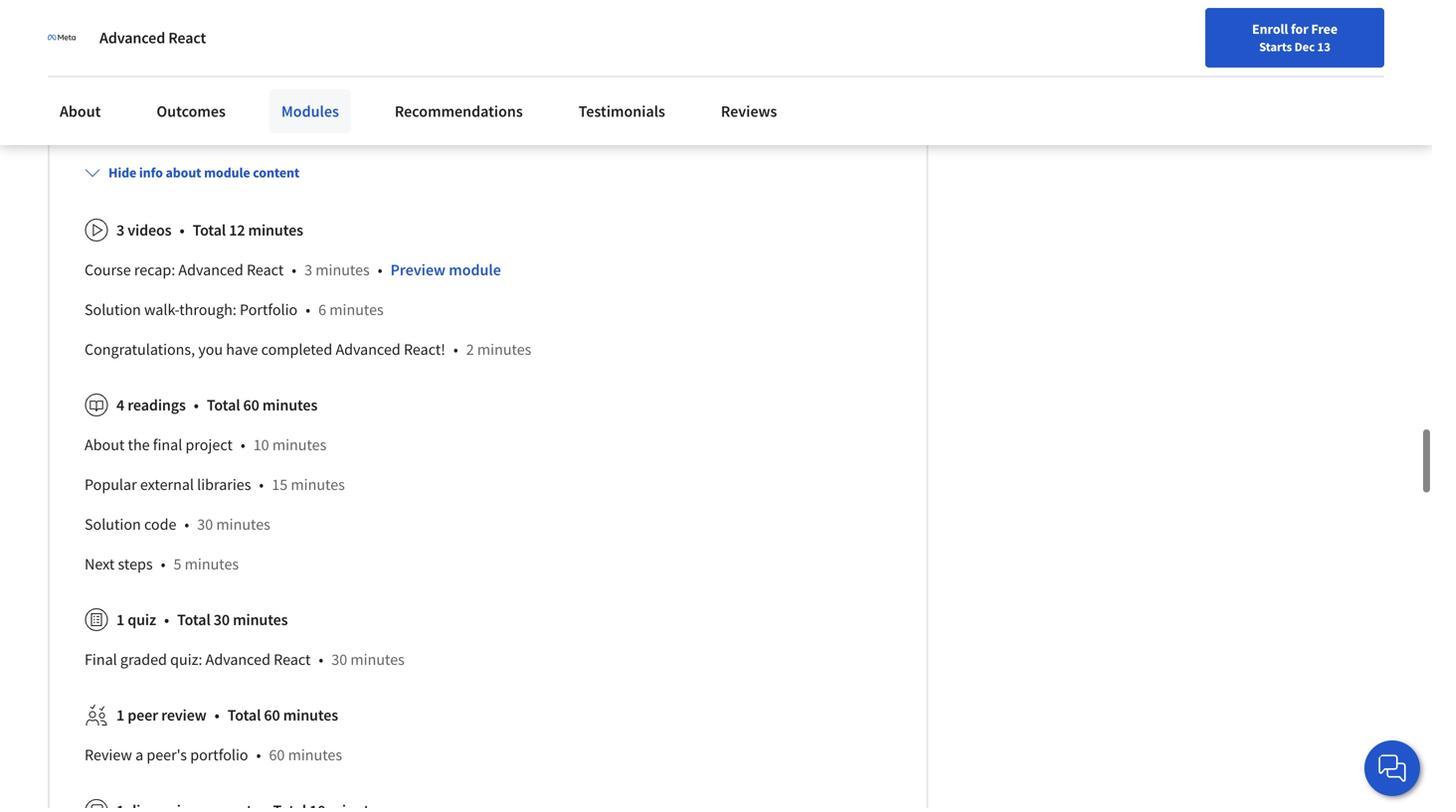 Task type: locate. For each thing, give the bounding box(es) containing it.
1
[[366, 61, 374, 81], [469, 61, 477, 81], [622, 61, 630, 81], [116, 117, 124, 137], [116, 611, 124, 630], [116, 706, 124, 726]]

60 up 10
[[243, 396, 259, 416]]

solution down the 'course'
[[85, 300, 141, 320]]

hide info about module content
[[108, 164, 300, 182]]

menu item
[[1052, 20, 1180, 85]]

0 horizontal spatial readings
[[128, 396, 186, 416]]

0 vertical spatial module
[[204, 164, 250, 182]]

1 ungraded lab
[[116, 117, 216, 137]]

info about module content element
[[77, 147, 892, 809]]

have
[[226, 340, 258, 360]]

• total 60 minutes up 10
[[194, 396, 318, 416]]

1 quiz up recommendations link
[[366, 61, 406, 81]]

testimonials
[[579, 101, 665, 121]]

react down • total 30 minutes
[[274, 650, 311, 670]]

0 horizontal spatial quiz
[[128, 611, 156, 630]]

advanced
[[99, 28, 165, 48], [178, 260, 243, 280], [336, 340, 401, 360], [206, 650, 271, 670]]

0 horizontal spatial 4 readings
[[116, 396, 186, 416]]

review up recommendations link
[[514, 61, 558, 81]]

review up peer's
[[161, 706, 207, 726]]

about left the
[[85, 435, 125, 455]]

0 vertical spatial review
[[514, 61, 558, 81]]

1 vertical spatial 4
[[116, 396, 124, 416]]

1 vertical spatial 60
[[264, 706, 280, 726]]

1 solution from the top
[[85, 300, 141, 320]]

recap:
[[134, 260, 175, 280]]

1 horizontal spatial 4
[[235, 61, 242, 81]]

0 horizontal spatial module
[[204, 164, 250, 182]]

1 vertical spatial 4 readings
[[116, 396, 186, 416]]

solution code • 30 minutes
[[85, 515, 270, 535]]

module right about
[[204, 164, 250, 182]]

1 horizontal spatial 1 peer review
[[469, 61, 558, 81]]

react up "outcomes" link at top
[[168, 28, 206, 48]]

enroll for free starts dec 13
[[1252, 20, 1338, 55]]

course
[[85, 260, 131, 280]]

about link
[[48, 90, 113, 133]]

2 3 videos from the top
[[116, 221, 172, 240]]

1 vertical spatial review
[[161, 706, 207, 726]]

1 vertical spatial • total 60 minutes
[[215, 706, 338, 726]]

external
[[140, 475, 194, 495]]

4 readings
[[235, 61, 303, 81], [116, 396, 186, 416]]

1 vertical spatial 3
[[116, 221, 124, 240]]

60 down final graded quiz: advanced react • 30 minutes
[[264, 706, 280, 726]]

4 readings inside the hide info about module content region
[[116, 396, 186, 416]]

project
[[186, 435, 233, 455]]

10
[[253, 435, 269, 455]]

0 horizontal spatial review
[[161, 706, 207, 726]]

videos inside the hide info about module content region
[[128, 221, 172, 240]]

react!
[[404, 340, 446, 360]]

total for 4 readings
[[207, 396, 240, 416]]

module inside region
[[449, 260, 501, 280]]

lab
[[195, 117, 216, 137]]

4 readings up modules link
[[235, 61, 303, 81]]

module right the preview
[[449, 260, 501, 280]]

3 videos up recap:
[[116, 221, 172, 240]]

about inside region
[[85, 435, 125, 455]]

0 horizontal spatial peer
[[128, 706, 158, 726]]

outcomes link
[[145, 90, 238, 133]]

videos down the advanced react
[[127, 61, 171, 81]]

0 vertical spatial solution
[[85, 300, 141, 320]]

2 vertical spatial 30
[[332, 650, 347, 670]]

1 vertical spatial 1 quiz
[[116, 611, 156, 630]]

0 vertical spatial 1 quiz
[[366, 61, 406, 81]]

videos up recap:
[[128, 221, 172, 240]]

1 horizontal spatial readings
[[246, 61, 303, 81]]

1 3 videos from the top
[[116, 61, 171, 81]]

0 vertical spatial about
[[60, 101, 101, 121]]

quiz:
[[170, 650, 202, 670]]

reviews link
[[709, 90, 789, 133]]

about down meta image
[[60, 101, 101, 121]]

review
[[514, 61, 558, 81], [161, 706, 207, 726]]

3 up congratulations, you have completed advanced react! • 2 minutes
[[304, 260, 312, 280]]

1 peer review up recommendations link
[[469, 61, 558, 81]]

ungraded
[[127, 117, 192, 137]]

what's
[[85, 22, 130, 42]]

free
[[1311, 20, 1338, 38]]

react up portfolio
[[247, 260, 284, 280]]

0 vertical spatial 1 peer review
[[469, 61, 558, 81]]

2 videos from the top
[[128, 221, 172, 240]]

3 videos inside the hide info about module content region
[[116, 221, 172, 240]]

total up project
[[207, 396, 240, 416]]

meta image
[[48, 24, 76, 52]]

• total 60 minutes for popular external libraries
[[194, 396, 318, 416]]

4 down congratulations,
[[116, 396, 124, 416]]

graded
[[120, 650, 167, 670]]

1 horizontal spatial quiz
[[378, 61, 406, 81]]

3 videos down the advanced react
[[116, 61, 171, 81]]

readings up final
[[128, 396, 186, 416]]

13
[[1318, 39, 1331, 55]]

15
[[272, 475, 288, 495]]

1 vertical spatial react
[[247, 260, 284, 280]]

videos
[[127, 61, 171, 81], [128, 221, 172, 240]]

1 vertical spatial solution
[[85, 515, 141, 535]]

3
[[116, 61, 124, 81], [116, 221, 124, 240], [304, 260, 312, 280]]

react
[[168, 28, 206, 48], [247, 260, 284, 280], [274, 650, 311, 670]]

module inside dropdown button
[[204, 164, 250, 182]]

1 peer review up peer's
[[116, 706, 207, 726]]

0 vertical spatial • total 60 minutes
[[194, 396, 318, 416]]

about
[[60, 101, 101, 121], [85, 435, 125, 455]]

3 videos
[[116, 61, 171, 81], [116, 221, 172, 240]]

0 horizontal spatial 1 quiz
[[116, 611, 156, 630]]

30
[[197, 515, 213, 535], [214, 611, 230, 630], [332, 650, 347, 670]]

1 vertical spatial videos
[[128, 221, 172, 240]]

minutes
[[248, 221, 303, 240], [316, 260, 370, 280], [330, 300, 384, 320], [477, 340, 532, 360], [262, 396, 318, 416], [272, 435, 327, 455], [291, 475, 345, 495], [216, 515, 270, 535], [185, 555, 239, 575], [233, 611, 288, 630], [351, 650, 405, 670], [283, 706, 338, 726], [288, 746, 342, 766]]

quiz up recommendations link
[[378, 61, 406, 81]]

peer up recommendations link
[[481, 61, 511, 81]]

advanced react
[[99, 28, 206, 48]]

preview
[[391, 260, 446, 280]]

next steps • 5 minutes
[[85, 555, 239, 575]]

1 quiz up graded on the bottom left
[[116, 611, 156, 630]]

4 up "outcomes" link at top
[[235, 61, 242, 81]]

course recap: advanced react • 3 minutes • preview module
[[85, 260, 501, 280]]

1 horizontal spatial module
[[449, 260, 501, 280]]

4 readings up the
[[116, 396, 186, 416]]

3 down what's
[[116, 61, 124, 81]]

the
[[128, 435, 150, 455]]

0 vertical spatial 4 readings
[[235, 61, 303, 81]]

0 vertical spatial 60
[[243, 396, 259, 416]]

content
[[253, 164, 300, 182]]

quiz up graded on the bottom left
[[128, 611, 156, 630]]

1 vertical spatial about
[[85, 435, 125, 455]]

1 videos from the top
[[127, 61, 171, 81]]

readings up modules link
[[246, 61, 303, 81]]

1 vertical spatial 1 peer review
[[116, 706, 207, 726]]

peer
[[481, 61, 511, 81], [128, 706, 158, 726]]

show notifications image
[[1201, 25, 1225, 49]]

0 vertical spatial react
[[168, 28, 206, 48]]

solution down popular
[[85, 515, 141, 535]]

60 right portfolio
[[269, 746, 285, 766]]

2 vertical spatial 60
[[269, 746, 285, 766]]

1 quiz
[[366, 61, 406, 81], [116, 611, 156, 630]]

4 inside the hide info about module content region
[[116, 396, 124, 416]]

0 horizontal spatial 1 peer review
[[116, 706, 207, 726]]

•
[[180, 221, 185, 240], [292, 260, 297, 280], [378, 260, 383, 280], [306, 300, 310, 320], [453, 340, 458, 360], [194, 396, 199, 416], [241, 435, 245, 455], [259, 475, 264, 495], [184, 515, 189, 535], [161, 555, 166, 575], [164, 611, 169, 630], [319, 650, 324, 670], [215, 706, 220, 726], [256, 746, 261, 766]]

1 vertical spatial module
[[449, 260, 501, 280]]

1 vertical spatial peer
[[128, 706, 158, 726]]

quiz inside the hide info about module content region
[[128, 611, 156, 630]]

final
[[153, 435, 182, 455]]

hide
[[108, 164, 136, 182]]

total up portfolio
[[228, 706, 261, 726]]

quiz
[[378, 61, 406, 81], [128, 611, 156, 630]]

included
[[133, 22, 192, 42]]

2 vertical spatial react
[[274, 650, 311, 670]]

total for 1 peer review
[[228, 706, 261, 726]]

0 vertical spatial quiz
[[378, 61, 406, 81]]

next
[[85, 555, 115, 575]]

3 up the 'course'
[[116, 221, 124, 240]]

1 peer review inside the hide info about module content region
[[116, 706, 207, 726]]

readings
[[246, 61, 303, 81], [128, 396, 186, 416]]

6
[[318, 300, 326, 320]]

1 vertical spatial quiz
[[128, 611, 156, 630]]

1 vertical spatial 30
[[214, 611, 230, 630]]

total up quiz:
[[177, 611, 211, 630]]

0 vertical spatial 3 videos
[[116, 61, 171, 81]]

4
[[235, 61, 242, 81], [116, 396, 124, 416]]

0 vertical spatial peer
[[481, 61, 511, 81]]

1 peer review
[[469, 61, 558, 81], [116, 706, 207, 726]]

1 horizontal spatial review
[[514, 61, 558, 81]]

total for 1 quiz
[[177, 611, 211, 630]]

2 solution from the top
[[85, 515, 141, 535]]

60
[[243, 396, 259, 416], [264, 706, 280, 726], [269, 746, 285, 766]]

dec
[[1295, 39, 1315, 55]]

module
[[204, 164, 250, 182], [449, 260, 501, 280]]

info
[[139, 164, 163, 182]]

solution
[[85, 300, 141, 320], [85, 515, 141, 535]]

1 vertical spatial 3 videos
[[116, 221, 172, 240]]

final graded quiz: advanced react • 30 minutes
[[85, 650, 405, 670]]

modules link
[[269, 90, 351, 133]]

1 vertical spatial readings
[[128, 396, 186, 416]]

total
[[193, 221, 226, 240], [207, 396, 240, 416], [177, 611, 211, 630], [228, 706, 261, 726]]

• total 60 minutes
[[194, 396, 318, 416], [215, 706, 338, 726]]

peer up a
[[128, 706, 158, 726]]

0 vertical spatial videos
[[127, 61, 171, 81]]

total left '12'
[[193, 221, 226, 240]]

5
[[174, 555, 181, 575]]

• total 60 minutes down final graded quiz: advanced react • 30 minutes
[[215, 706, 338, 726]]

0 horizontal spatial 4
[[116, 396, 124, 416]]



Task type: describe. For each thing, give the bounding box(es) containing it.
review
[[85, 746, 132, 766]]

congratulations, you have completed advanced react! • 2 minutes
[[85, 340, 532, 360]]

about
[[166, 164, 201, 182]]

total for 3 videos
[[193, 221, 226, 240]]

chat with us image
[[1377, 753, 1409, 785]]

portfolio
[[190, 746, 248, 766]]

0 vertical spatial readings
[[246, 61, 303, 81]]

coursera image
[[24, 16, 150, 48]]

final
[[85, 650, 117, 670]]

0 vertical spatial 30
[[197, 515, 213, 535]]

solution for solution code
[[85, 515, 141, 535]]

libraries
[[197, 475, 251, 495]]

60 for •
[[264, 706, 280, 726]]

for
[[1291, 20, 1309, 38]]

walk-
[[144, 300, 179, 320]]

popular
[[85, 475, 137, 495]]

1 horizontal spatial 1 quiz
[[366, 61, 406, 81]]

12
[[229, 221, 245, 240]]

solution for solution walk-through: portfolio
[[85, 300, 141, 320]]

testimonials link
[[567, 90, 677, 133]]

review inside the hide info about module content region
[[161, 706, 207, 726]]

hide info about module content button
[[77, 155, 308, 191]]

• total 60 minutes for •
[[215, 706, 338, 726]]

popular external libraries • 15 minutes
[[85, 475, 345, 495]]

what's included
[[85, 22, 192, 42]]

portfolio
[[240, 300, 298, 320]]

• total 12 minutes
[[180, 221, 303, 240]]

you
[[198, 340, 223, 360]]

code
[[144, 515, 176, 535]]

0 vertical spatial 3
[[116, 61, 124, 81]]

2 vertical spatial 3
[[304, 260, 312, 280]]

readings inside the hide info about module content region
[[128, 396, 186, 416]]

enroll
[[1252, 20, 1289, 38]]

about the final project • 10 minutes
[[85, 435, 327, 455]]

1 discussion prompt
[[622, 61, 756, 81]]

through:
[[179, 300, 237, 320]]

completed
[[261, 340, 332, 360]]

peer inside the hide info about module content region
[[128, 706, 158, 726]]

peer's
[[147, 746, 187, 766]]

outcomes
[[157, 101, 226, 121]]

about for about
[[60, 101, 101, 121]]

2
[[466, 340, 474, 360]]

0 vertical spatial 4
[[235, 61, 242, 81]]

hide info about module content region
[[85, 203, 892, 809]]

modules
[[281, 101, 339, 121]]

reviews
[[721, 101, 777, 121]]

prompt
[[706, 61, 756, 81]]

• total 30 minutes
[[164, 611, 288, 630]]

a
[[135, 746, 143, 766]]

solution walk-through: portfolio • 6 minutes
[[85, 300, 384, 320]]

60 for popular external libraries
[[243, 396, 259, 416]]

preview module link
[[391, 260, 501, 280]]

steps
[[118, 555, 153, 575]]

1 horizontal spatial peer
[[481, 61, 511, 81]]

1 quiz inside the hide info about module content region
[[116, 611, 156, 630]]

about for about the final project • 10 minutes
[[85, 435, 125, 455]]

recommendations
[[395, 101, 523, 121]]

1 horizontal spatial 4 readings
[[235, 61, 303, 81]]

starts
[[1259, 39, 1292, 55]]

discussion
[[633, 61, 703, 81]]

review a peer's portfolio • 60 minutes
[[85, 746, 342, 766]]

recommendations link
[[383, 90, 535, 133]]

congratulations,
[[85, 340, 195, 360]]



Task type: vqa. For each thing, say whether or not it's contained in the screenshot.
START
no



